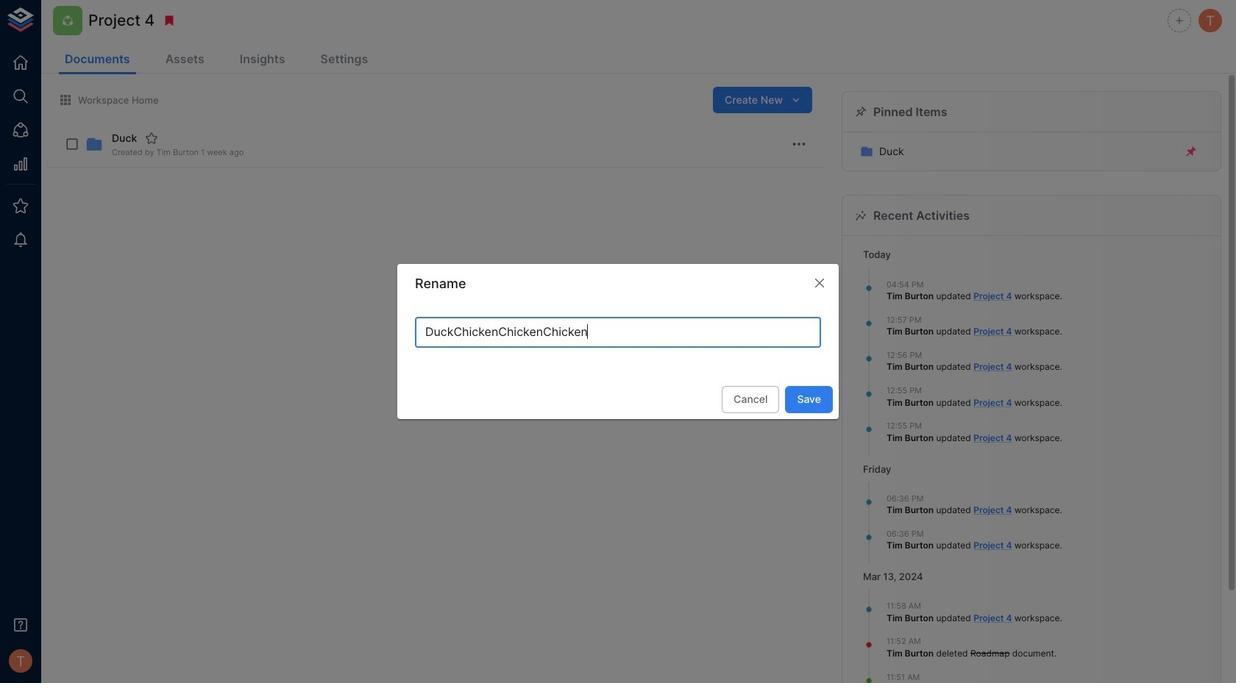 Task type: locate. For each thing, give the bounding box(es) containing it.
Enter Title text field
[[415, 317, 821, 348]]

favorite image
[[145, 132, 158, 145]]

dialog
[[397, 264, 839, 419]]



Task type: vqa. For each thing, say whether or not it's contained in the screenshot.
The Unpin image
yes



Task type: describe. For each thing, give the bounding box(es) containing it.
remove bookmark image
[[163, 14, 176, 27]]

unpin image
[[1185, 145, 1198, 158]]



